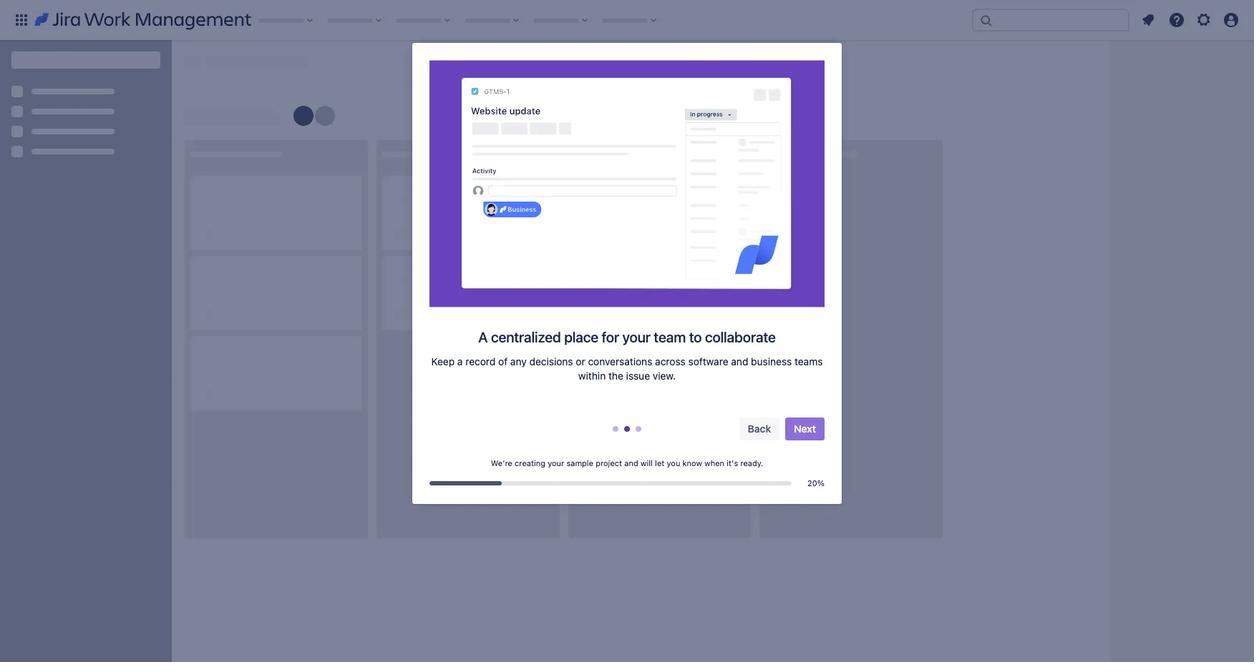 Task type: locate. For each thing, give the bounding box(es) containing it.
%
[[817, 479, 825, 488]]

decisions
[[529, 356, 573, 368]]

we're
[[491, 459, 512, 468]]

a
[[478, 329, 488, 346]]

user avatar image
[[1223, 11, 1240, 29]]

switch to... image
[[13, 11, 30, 29]]

0 vertical spatial and
[[731, 356, 748, 368]]

1 horizontal spatial and
[[731, 356, 748, 368]]

it's
[[727, 459, 738, 468]]

project
[[596, 459, 622, 468]]

banner
[[0, 0, 1254, 40]]

1 vertical spatial and
[[624, 459, 638, 468]]

and down collaborate
[[731, 356, 748, 368]]

for
[[602, 329, 619, 346]]

the
[[608, 370, 623, 382]]

teams
[[794, 356, 823, 368]]

a
[[457, 356, 463, 368]]

any
[[510, 356, 527, 368]]

back
[[748, 423, 771, 435]]

to
[[689, 329, 702, 346]]

next
[[794, 423, 816, 435]]

your left the sample on the left bottom of page
[[548, 459, 564, 468]]

back button
[[739, 418, 780, 441]]

1 horizontal spatial your
[[622, 329, 650, 346]]

and inside keep a record of any decisions or conversations across software and business teams within the issue view.
[[731, 356, 748, 368]]

view.
[[653, 370, 676, 382]]

business
[[751, 356, 792, 368]]

across
[[655, 356, 686, 368]]

your right for
[[622, 329, 650, 346]]

jira work management image
[[34, 9, 251, 31], [34, 9, 251, 31]]

and left will
[[624, 459, 638, 468]]

centralized
[[491, 329, 561, 346]]

and
[[731, 356, 748, 368], [624, 459, 638, 468]]

conversations
[[588, 356, 652, 368]]

None search field
[[972, 9, 1129, 31]]

within
[[578, 370, 606, 382]]

0 horizontal spatial and
[[624, 459, 638, 468]]

keep
[[431, 356, 455, 368]]

1 vertical spatial your
[[548, 459, 564, 468]]

your
[[622, 329, 650, 346], [548, 459, 564, 468]]

next button
[[785, 418, 825, 441]]

0 vertical spatial your
[[622, 329, 650, 346]]

issue
[[626, 370, 650, 382]]

we're creating your sample project and will let you know when it's ready.
[[491, 459, 763, 468]]

team
[[654, 329, 686, 346]]

know
[[682, 459, 702, 468]]

when
[[704, 459, 724, 468]]

place
[[564, 329, 598, 346]]

sample project 20% completed progress bar
[[429, 481, 792, 486]]



Task type: vqa. For each thing, say whether or not it's contained in the screenshot.
Back
yes



Task type: describe. For each thing, give the bounding box(es) containing it.
a centralized place for your team to collaborate
[[478, 329, 776, 346]]

keep a record of any decisions or conversations across software and business teams within the issue view.
[[431, 356, 823, 382]]

software
[[688, 356, 728, 368]]

will
[[640, 459, 653, 468]]

20
[[807, 479, 817, 488]]

collaborate
[[705, 329, 776, 346]]

or
[[576, 356, 585, 368]]

record
[[465, 356, 496, 368]]

let
[[655, 459, 664, 468]]

0 horizontal spatial your
[[548, 459, 564, 468]]

sample project 20% completed image
[[429, 481, 502, 486]]

20 %
[[807, 479, 825, 488]]

creating
[[515, 459, 545, 468]]

of
[[498, 356, 508, 368]]

ready.
[[740, 459, 763, 468]]

site element
[[9, 0, 958, 40]]

sample
[[566, 459, 593, 468]]

notifications image
[[1139, 11, 1157, 29]]

Search field
[[972, 9, 1129, 31]]

you
[[667, 459, 680, 468]]



